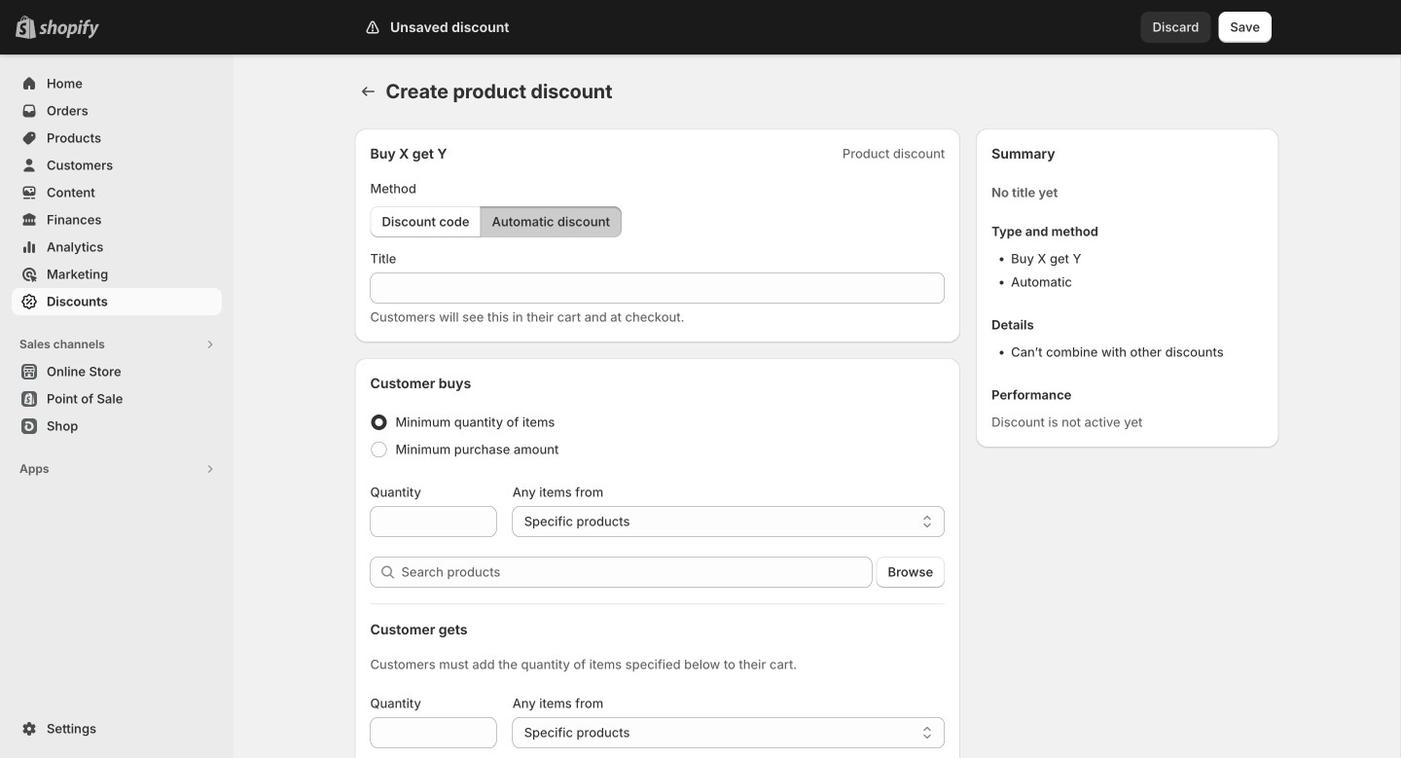 Task type: describe. For each thing, give the bounding box(es) containing it.
Search products text field
[[401, 557, 873, 588]]



Task type: locate. For each thing, give the bounding box(es) containing it.
shopify image
[[39, 19, 99, 39]]

None text field
[[370, 273, 945, 304], [370, 717, 497, 748], [370, 273, 945, 304], [370, 717, 497, 748]]

None text field
[[370, 506, 497, 537]]



